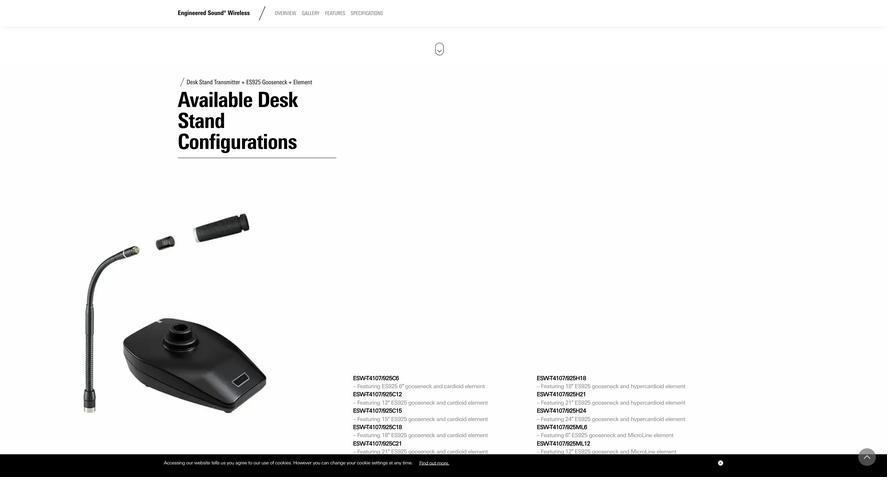 Task type: describe. For each thing, give the bounding box(es) containing it.
engineered
[[178, 9, 206, 17]]

gallery
[[302, 10, 320, 17]]

24″ inside esw-t4107/925h18 – featuring 18″ es925 gooseneck and hypercardioid element esw-t4107/925h21 – featuring 21″ es925 gooseneck and hypercardioid element esw-t4107/925h24 – featuring 24″ es925 gooseneck and hypercardioid element esw-t4107/925ml6 – featuring 6″ es925 gooseneck and microline element esw-t4107/925ml12 – featuring 12″ es925 gooseneck and microline element
[[566, 416, 574, 422]]

t4107/925c6
[[367, 375, 399, 382]]

es925 up t4107/925ml6
[[575, 416, 591, 422]]

can
[[322, 460, 329, 466]]

esw- down t4107/925h18
[[537, 391, 551, 398]]

sound®
[[208, 9, 226, 17]]

your
[[347, 460, 356, 466]]

esw- up t4107/925c12
[[353, 375, 367, 382]]

2 you from the left
[[313, 460, 321, 466]]

element
[[294, 78, 312, 86]]

to
[[248, 460, 252, 466]]

at
[[389, 460, 393, 466]]

t4107/925h18
[[551, 375, 586, 382]]

esw-t4107/925c6 – featuring es925 6″ gooseneck and cardioid element esw-t4107/925c12 – featuring 12″ es925 gooseneck and cardioid element esw-t4107/925c15 – featuring 15″ es925 gooseneck and cardioid element esw-t4107/925c18 – featuring 18″ es925 gooseneck and cardioid element esw-t4107/925c21 – featuring 21″ es925 gooseneck and cardioid element esw-t4107/925c24 – featuring 24″ es925 gooseneck and cardioid element
[[353, 375, 488, 471]]

featuring up cookie
[[357, 448, 380, 455]]

21″ inside the esw-t4107/925c6 – featuring es925 6″ gooseneck and cardioid element esw-t4107/925c12 – featuring 12″ es925 gooseneck and cardioid element esw-t4107/925c15 – featuring 15″ es925 gooseneck and cardioid element esw-t4107/925c18 – featuring 18″ es925 gooseneck and cardioid element esw-t4107/925c21 – featuring 21″ es925 gooseneck and cardioid element esw-t4107/925c24 – featuring 24″ es925 gooseneck and cardioid element
[[382, 448, 390, 455]]

3 hypercardioid from the top
[[631, 416, 664, 422]]

t4107/925c21
[[367, 440, 402, 447]]

0 vertical spatial stand
[[199, 78, 213, 86]]

t4107/925h24
[[551, 408, 586, 414]]

es925 up t4107/925h21
[[575, 383, 591, 390]]

however
[[293, 460, 312, 466]]

2 hypercardioid from the top
[[631, 399, 664, 406]]

esw-t4107/925h18 – featuring 18″ es925 gooseneck and hypercardioid element esw-t4107/925h21 – featuring 21″ es925 gooseneck and hypercardioid element esw-t4107/925h24 – featuring 24″ es925 gooseneck and hypercardioid element esw-t4107/925ml6 – featuring 6″ es925 gooseneck and microline element esw-t4107/925ml12 – featuring 12″ es925 gooseneck and microline element
[[537, 375, 686, 455]]

find
[[420, 460, 428, 466]]

of
[[270, 460, 274, 466]]

1 you from the left
[[227, 460, 234, 466]]

t4107/925h21
[[551, 391, 586, 398]]

find out more. link
[[414, 457, 455, 468]]

6″ inside the esw-t4107/925c6 – featuring es925 6″ gooseneck and cardioid element esw-t4107/925c12 – featuring 12″ es925 gooseneck and cardioid element esw-t4107/925c15 – featuring 15″ es925 gooseneck and cardioid element esw-t4107/925c18 – featuring 18″ es925 gooseneck and cardioid element esw-t4107/925c21 – featuring 21″ es925 gooseneck and cardioid element esw-t4107/925c24 – featuring 24″ es925 gooseneck and cardioid element
[[399, 383, 404, 390]]

es925 down t4107/925h21
[[575, 399, 591, 406]]

stand inside the available desk stand configurations
[[178, 108, 225, 133]]

featuring down t4107/925c6
[[357, 383, 380, 390]]

12″ inside the esw-t4107/925c6 – featuring es925 6″ gooseneck and cardioid element esw-t4107/925c12 – featuring 12″ es925 gooseneck and cardioid element esw-t4107/925c15 – featuring 15″ es925 gooseneck and cardioid element esw-t4107/925c18 – featuring 18″ es925 gooseneck and cardioid element esw-t4107/925c21 – featuring 21″ es925 gooseneck and cardioid element esw-t4107/925c24 – featuring 24″ es925 gooseneck and cardioid element
[[382, 399, 390, 406]]

available desk stand configurations
[[178, 87, 298, 154]]

desk inside the available desk stand configurations
[[258, 87, 298, 112]]

agree
[[236, 460, 247, 466]]

website
[[194, 460, 210, 466]]

es925 down t4107/925c24
[[391, 465, 407, 471]]

engineered sound® wireless
[[178, 9, 250, 17]]

0 vertical spatial microline
[[628, 432, 653, 439]]

18″ inside the esw-t4107/925c6 – featuring es925 6″ gooseneck and cardioid element esw-t4107/925c12 – featuring 12″ es925 gooseneck and cardioid element esw-t4107/925c15 – featuring 15″ es925 gooseneck and cardioid element esw-t4107/925c18 – featuring 18″ es925 gooseneck and cardioid element esw-t4107/925c21 – featuring 21″ es925 gooseneck and cardioid element esw-t4107/925c24 – featuring 24″ es925 gooseneck and cardioid element
[[382, 432, 390, 439]]

t4107/925c12
[[367, 391, 402, 398]]

es925 down t4107/925c18 at the bottom
[[391, 432, 407, 439]]

esw- down t4107/925h24
[[537, 424, 551, 431]]

use
[[262, 460, 269, 466]]

featuring up t4107/925h21
[[541, 383, 564, 390]]

t4107/925c15
[[367, 408, 402, 414]]

settings
[[372, 460, 388, 466]]

es925 right the 15″
[[391, 416, 407, 422]]

es925 up any
[[391, 448, 407, 455]]

featuring left the 15″
[[357, 416, 380, 422]]

2 our from the left
[[254, 460, 260, 466]]

accessing our website tells us you agree to our use of cookies. however you can change your cookie settings at any time.
[[164, 460, 414, 466]]



Task type: vqa. For each thing, say whether or not it's contained in the screenshot.
the right you
yes



Task type: locate. For each thing, give the bounding box(es) containing it.
0 vertical spatial 24″
[[566, 416, 574, 422]]

cardioid
[[444, 383, 464, 390], [447, 399, 467, 406], [447, 416, 467, 422], [447, 432, 467, 439], [447, 448, 467, 455], [447, 465, 467, 471]]

0 horizontal spatial 12″
[[382, 399, 390, 406]]

esw- left "settings"
[[353, 457, 367, 463]]

1 horizontal spatial +
[[289, 78, 292, 86]]

1 horizontal spatial 18″
[[566, 383, 574, 390]]

our
[[186, 460, 193, 466], [254, 460, 260, 466]]

6″ inside esw-t4107/925h18 – featuring 18″ es925 gooseneck and hypercardioid element esw-t4107/925h21 – featuring 21″ es925 gooseneck and hypercardioid element esw-t4107/925h24 – featuring 24″ es925 gooseneck and hypercardioid element esw-t4107/925ml6 – featuring 6″ es925 gooseneck and microline element esw-t4107/925ml12 – featuring 12″ es925 gooseneck and microline element
[[566, 432, 571, 439]]

1 vertical spatial 18″
[[382, 432, 390, 439]]

featuring up the t4107/925c21 on the left bottom of the page
[[357, 432, 380, 439]]

featuring down t4107/925ml12
[[541, 448, 564, 455]]

desk up available
[[187, 78, 198, 86]]

esw- down t4107/925h21
[[537, 408, 551, 414]]

0 vertical spatial 6″
[[399, 383, 404, 390]]

2 vertical spatial hypercardioid
[[631, 416, 664, 422]]

1 vertical spatial 12″
[[566, 448, 574, 455]]

time.
[[403, 460, 413, 466]]

es925 up t4107/925c12
[[382, 383, 398, 390]]

0 horizontal spatial 6″
[[399, 383, 404, 390]]

t4107/925c24
[[367, 457, 402, 463]]

microline
[[628, 432, 653, 439], [631, 448, 656, 455]]

our left website
[[186, 460, 193, 466]]

1 vertical spatial 21″
[[382, 448, 390, 455]]

esw- down t4107/925ml6
[[537, 440, 551, 447]]

0 horizontal spatial 21″
[[382, 448, 390, 455]]

0 vertical spatial 18″
[[566, 383, 574, 390]]

1 vertical spatial desk
[[258, 87, 298, 112]]

stand
[[199, 78, 213, 86], [178, 108, 225, 133]]

t4107/925ml12
[[551, 440, 590, 447]]

21″ inside esw-t4107/925h18 – featuring 18″ es925 gooseneck and hypercardioid element esw-t4107/925h21 – featuring 21″ es925 gooseneck and hypercardioid element esw-t4107/925h24 – featuring 24″ es925 gooseneck and hypercardioid element esw-t4107/925ml6 – featuring 6″ es925 gooseneck and microline element esw-t4107/925ml12 – featuring 12″ es925 gooseneck and microline element
[[566, 399, 574, 406]]

24″ inside the esw-t4107/925c6 – featuring es925 6″ gooseneck and cardioid element esw-t4107/925c12 – featuring 12″ es925 gooseneck and cardioid element esw-t4107/925c15 – featuring 15″ es925 gooseneck and cardioid element esw-t4107/925c18 – featuring 18″ es925 gooseneck and cardioid element esw-t4107/925c21 – featuring 21″ es925 gooseneck and cardioid element esw-t4107/925c24 – featuring 24″ es925 gooseneck and cardioid element
[[382, 465, 390, 471]]

configurations
[[178, 129, 297, 154]]

15″
[[382, 416, 390, 422]]

out
[[430, 460, 436, 466]]

cookies.
[[275, 460, 292, 466]]

desk
[[187, 78, 198, 86], [258, 87, 298, 112]]

featuring up t4107/925c15
[[357, 399, 380, 406]]

0 vertical spatial desk
[[187, 78, 198, 86]]

0 horizontal spatial 24″
[[382, 465, 390, 471]]

12″ inside esw-t4107/925h18 – featuring 18″ es925 gooseneck and hypercardioid element esw-t4107/925h21 – featuring 21″ es925 gooseneck and hypercardioid element esw-t4107/925h24 – featuring 24″ es925 gooseneck and hypercardioid element esw-t4107/925ml6 – featuring 6″ es925 gooseneck and microline element esw-t4107/925ml12 – featuring 12″ es925 gooseneck and microline element
[[566, 448, 574, 455]]

1 horizontal spatial 12″
[[566, 448, 574, 455]]

0 horizontal spatial 18″
[[382, 432, 390, 439]]

1 our from the left
[[186, 460, 193, 466]]

t4107/925c18
[[367, 424, 402, 431]]

0 horizontal spatial +
[[242, 78, 245, 86]]

our right to
[[254, 460, 260, 466]]

1 vertical spatial 6″
[[566, 432, 571, 439]]

esw-
[[353, 375, 367, 382], [537, 375, 551, 382], [353, 391, 367, 398], [537, 391, 551, 398], [353, 408, 367, 414], [537, 408, 551, 414], [353, 424, 367, 431], [537, 424, 551, 431], [353, 440, 367, 447], [537, 440, 551, 447], [353, 457, 367, 463]]

esw- up t4107/925h21
[[537, 375, 551, 382]]

and
[[434, 383, 443, 390], [620, 383, 630, 390], [437, 399, 446, 406], [620, 399, 630, 406], [437, 416, 446, 422], [620, 416, 630, 422], [437, 432, 446, 439], [617, 432, 627, 439], [437, 448, 446, 455], [620, 448, 630, 455], [437, 465, 446, 471]]

featuring down t4107/925ml6
[[541, 432, 564, 439]]

+
[[242, 78, 245, 86], [289, 78, 292, 86]]

gooseneck
[[406, 383, 432, 390], [592, 383, 619, 390], [409, 399, 435, 406], [592, 399, 619, 406], [409, 416, 435, 422], [592, 416, 619, 422], [409, 432, 435, 439], [589, 432, 616, 439], [409, 448, 435, 455], [592, 448, 619, 455], [409, 465, 435, 471]]

1 hypercardioid from the top
[[631, 383, 664, 390]]

desk stand transmitter + es925 gooseneck + element
[[187, 78, 312, 86]]

us
[[221, 460, 226, 466]]

18″ inside esw-t4107/925h18 – featuring 18″ es925 gooseneck and hypercardioid element esw-t4107/925h21 – featuring 21″ es925 gooseneck and hypercardioid element esw-t4107/925h24 – featuring 24″ es925 gooseneck and hypercardioid element esw-t4107/925ml6 – featuring 6″ es925 gooseneck and microline element esw-t4107/925ml12 – featuring 12″ es925 gooseneck and microline element
[[566, 383, 574, 390]]

0 horizontal spatial you
[[227, 460, 234, 466]]

desk down gooseneck
[[258, 87, 298, 112]]

0 vertical spatial hypercardioid
[[631, 383, 664, 390]]

1 vertical spatial hypercardioid
[[631, 399, 664, 406]]

accessing
[[164, 460, 185, 466]]

es925 left gooseneck
[[246, 78, 261, 86]]

hypercardioid
[[631, 383, 664, 390], [631, 399, 664, 406], [631, 416, 664, 422]]

6″ down t4107/925ml6
[[566, 432, 571, 439]]

you left can
[[313, 460, 321, 466]]

24″ down t4107/925c24
[[382, 465, 390, 471]]

1 horizontal spatial 24″
[[566, 416, 574, 422]]

esw- down t4107/925c15
[[353, 424, 367, 431]]

divider line image
[[256, 6, 270, 20]]

12″
[[382, 399, 390, 406], [566, 448, 574, 455]]

2 + from the left
[[289, 78, 292, 86]]

1 vertical spatial microline
[[631, 448, 656, 455]]

0 vertical spatial 12″
[[382, 399, 390, 406]]

find out more.
[[420, 460, 450, 466]]

12″ up t4107/925c15
[[382, 399, 390, 406]]

1 horizontal spatial our
[[254, 460, 260, 466]]

wireless
[[228, 9, 250, 17]]

featuring down t4107/925h24
[[541, 416, 564, 422]]

es925
[[246, 78, 261, 86], [382, 383, 398, 390], [575, 383, 591, 390], [391, 399, 407, 406], [575, 399, 591, 406], [391, 416, 407, 422], [575, 416, 591, 422], [391, 432, 407, 439], [572, 432, 588, 439], [391, 448, 407, 455], [575, 448, 591, 455], [391, 465, 407, 471]]

24″
[[566, 416, 574, 422], [382, 465, 390, 471]]

1 horizontal spatial desk
[[258, 87, 298, 112]]

18″ up t4107/925h21
[[566, 383, 574, 390]]

0 horizontal spatial our
[[186, 460, 193, 466]]

esw- up cookie
[[353, 440, 367, 447]]

arrow up image
[[864, 454, 871, 460]]

24″ up t4107/925ml6
[[566, 416, 574, 422]]

18″
[[566, 383, 574, 390], [382, 432, 390, 439]]

0 horizontal spatial desk
[[187, 78, 198, 86]]

specifications
[[351, 10, 383, 17]]

you
[[227, 460, 234, 466], [313, 460, 321, 466]]

available
[[178, 87, 253, 112]]

6″ up t4107/925c12
[[399, 383, 404, 390]]

more.
[[438, 460, 450, 466]]

es925 up t4107/925ml12
[[572, 432, 588, 439]]

es925 down t4107/925ml12
[[575, 448, 591, 455]]

change
[[330, 460, 346, 466]]

21″ down the t4107/925c21 on the left bottom of the page
[[382, 448, 390, 455]]

any
[[394, 460, 402, 466]]

+ right "transmitter"
[[242, 78, 245, 86]]

element
[[465, 383, 485, 390], [666, 383, 686, 390], [468, 399, 488, 406], [666, 399, 686, 406], [468, 416, 488, 422], [666, 416, 686, 422], [468, 432, 488, 439], [654, 432, 674, 439], [468, 448, 488, 455], [657, 448, 677, 455], [468, 465, 488, 471]]

features
[[325, 10, 345, 17]]

1 + from the left
[[242, 78, 245, 86]]

overview
[[275, 10, 296, 17]]

featuring down t4107/925c24
[[357, 465, 380, 471]]

esw- down t4107/925c12
[[353, 408, 367, 414]]

t4107/925ml6
[[551, 424, 587, 431]]

transmitter
[[214, 78, 240, 86]]

21″ down t4107/925h21
[[566, 399, 574, 406]]

0 vertical spatial 21″
[[566, 399, 574, 406]]

1 vertical spatial 24″
[[382, 465, 390, 471]]

1 horizontal spatial 21″
[[566, 399, 574, 406]]

es925 down t4107/925c12
[[391, 399, 407, 406]]

1 horizontal spatial 6″
[[566, 432, 571, 439]]

1 vertical spatial stand
[[178, 108, 225, 133]]

18″ up the t4107/925c21 on the left bottom of the page
[[382, 432, 390, 439]]

12″ down t4107/925ml12
[[566, 448, 574, 455]]

1 horizontal spatial you
[[313, 460, 321, 466]]

–
[[353, 383, 356, 390], [537, 383, 540, 390], [353, 399, 356, 406], [537, 399, 540, 406], [353, 416, 356, 422], [537, 416, 540, 422], [353, 432, 356, 439], [537, 432, 540, 439], [353, 448, 356, 455], [537, 448, 540, 455], [353, 465, 356, 471]]

+ left element
[[289, 78, 292, 86]]

6″
[[399, 383, 404, 390], [566, 432, 571, 439]]

gooseneck
[[262, 78, 287, 86]]

featuring down t4107/925h21
[[541, 399, 564, 406]]

featuring
[[357, 383, 380, 390], [541, 383, 564, 390], [357, 399, 380, 406], [541, 399, 564, 406], [357, 416, 380, 422], [541, 416, 564, 422], [357, 432, 380, 439], [541, 432, 564, 439], [357, 448, 380, 455], [541, 448, 564, 455], [357, 465, 380, 471]]

you right us
[[227, 460, 234, 466]]

21″
[[566, 399, 574, 406], [382, 448, 390, 455]]

esw- down t4107/925c6
[[353, 391, 367, 398]]

cookie
[[357, 460, 371, 466]]

cross image
[[719, 462, 722, 465]]

tells
[[211, 460, 220, 466]]



